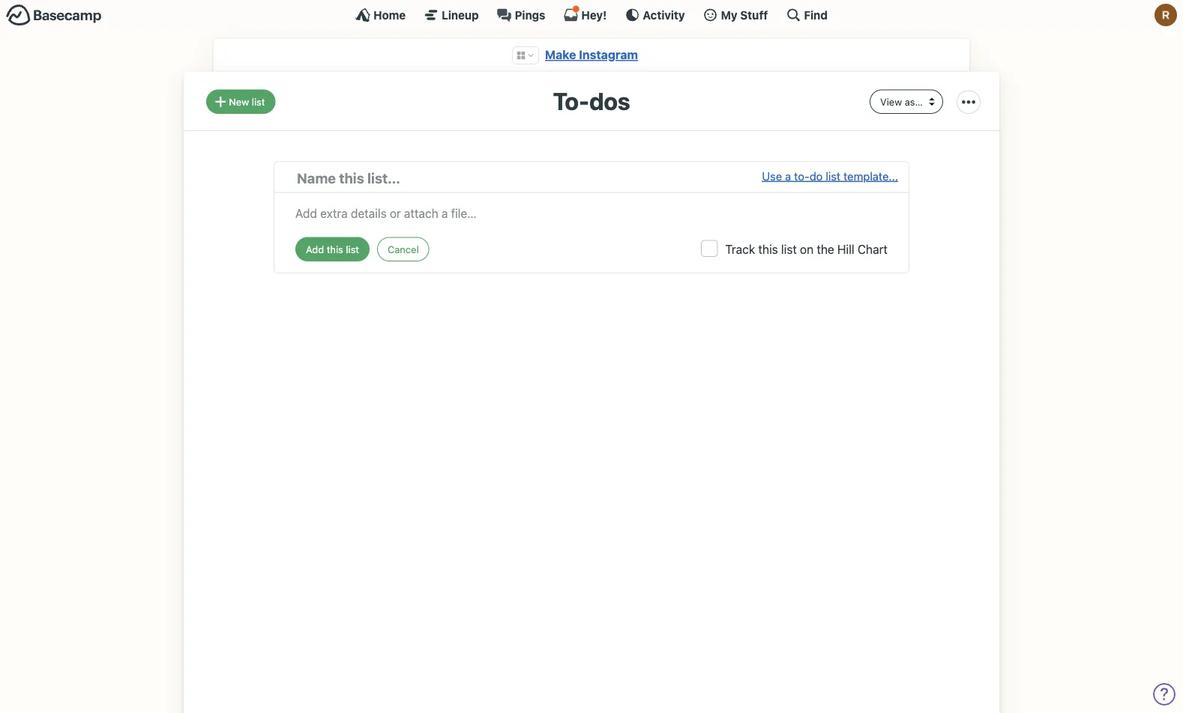 Task type: locate. For each thing, give the bounding box(es) containing it.
find button
[[786, 7, 828, 22]]

0 vertical spatial list
[[252, 96, 265, 107]]

my stuff
[[721, 8, 768, 21]]

pings button
[[497, 7, 545, 22]]

cancel
[[388, 244, 419, 255]]

list right do
[[826, 169, 841, 182]]

switch accounts image
[[6, 4, 102, 27]]

1 horizontal spatial list
[[781, 242, 797, 256]]

as…
[[905, 96, 923, 107]]

None submit
[[295, 237, 370, 262]]

make
[[545, 48, 576, 62]]

None text field
[[295, 200, 888, 222]]

track
[[725, 242, 755, 256]]

Name this list… text field
[[297, 167, 762, 188]]

list left on
[[781, 242, 797, 256]]

hill chart
[[838, 242, 888, 256]]

a
[[785, 169, 791, 182]]

to-dos
[[553, 87, 630, 115]]

main element
[[0, 0, 1183, 29]]

on
[[800, 242, 814, 256]]

use a to-do list template...
[[762, 169, 898, 182]]

view as…
[[880, 96, 923, 107]]

do
[[810, 169, 823, 182]]

track this list on the hill chart
[[725, 242, 888, 256]]

list
[[252, 96, 265, 107], [826, 169, 841, 182], [781, 242, 797, 256]]

home
[[374, 8, 406, 21]]

list right new
[[252, 96, 265, 107]]

2 vertical spatial list
[[781, 242, 797, 256]]

2 horizontal spatial list
[[826, 169, 841, 182]]

instagram
[[579, 48, 638, 62]]

pings
[[515, 8, 545, 21]]

new
[[229, 96, 249, 107]]

1 vertical spatial list
[[826, 169, 841, 182]]

view
[[880, 96, 902, 107]]

cancel button
[[377, 237, 429, 262]]

this
[[758, 242, 778, 256]]



Task type: vqa. For each thing, say whether or not it's contained in the screenshot.
THE VIEW AS…
yes



Task type: describe. For each thing, give the bounding box(es) containing it.
view as… button
[[870, 90, 943, 114]]

lineup link
[[424, 7, 479, 22]]

new list
[[229, 96, 265, 107]]

the
[[817, 242, 834, 256]]

use a to-do list template... link
[[762, 167, 898, 188]]

activity
[[643, 8, 685, 21]]

hey!
[[581, 8, 607, 21]]

make instagram
[[545, 48, 638, 62]]

my
[[721, 8, 738, 21]]

0 horizontal spatial list
[[252, 96, 265, 107]]

to-
[[553, 87, 589, 115]]

activity link
[[625, 7, 685, 22]]

template...
[[844, 169, 898, 182]]

my stuff button
[[703, 7, 768, 22]]

stuff
[[740, 8, 768, 21]]

hey! button
[[563, 5, 607, 22]]

make instagram link
[[545, 48, 638, 62]]

find
[[804, 8, 828, 21]]

new list link
[[206, 90, 276, 114]]

to-
[[794, 169, 810, 182]]

lineup
[[442, 8, 479, 21]]

ruby image
[[1155, 4, 1177, 26]]

use
[[762, 169, 782, 182]]

dos
[[589, 87, 630, 115]]

home link
[[356, 7, 406, 22]]



